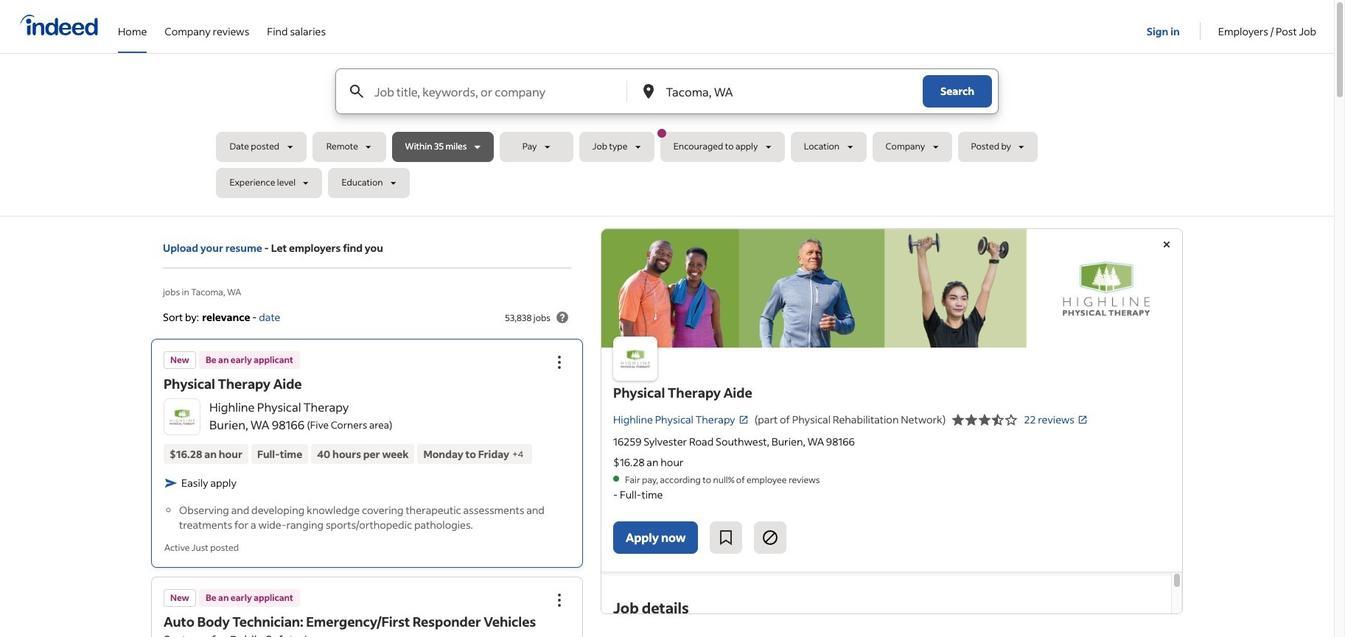 Task type: describe. For each thing, give the bounding box(es) containing it.
3.5 out of 5 stars. link to 22 reviews company ratings (opens in a new tab) image
[[1078, 415, 1089, 425]]

not interested image
[[762, 529, 780, 547]]

close job details image
[[1159, 236, 1176, 254]]

search: Job title, keywords, or company text field
[[372, 69, 626, 114]]

help icon image
[[554, 309, 572, 327]]

job actions for physical therapy aide is collapsed image
[[551, 354, 569, 372]]



Task type: locate. For each thing, give the bounding box(es) containing it.
highline physical therapy logo image
[[602, 229, 1183, 348], [614, 337, 658, 381]]

company logo image
[[164, 400, 200, 435]]

None search field
[[216, 69, 1119, 204]]

save this job image
[[718, 529, 736, 547]]

highline physical therapy (opens in a new tab) image
[[739, 415, 749, 425]]

3.5 out of 5 stars image
[[952, 411, 1019, 429]]

Edit location text field
[[663, 69, 894, 114]]

job actions for auto body technician: emergency/first responder vehicles is collapsed image
[[551, 592, 569, 610]]



Task type: vqa. For each thing, say whether or not it's contained in the screenshot.
Not interested icon
yes



